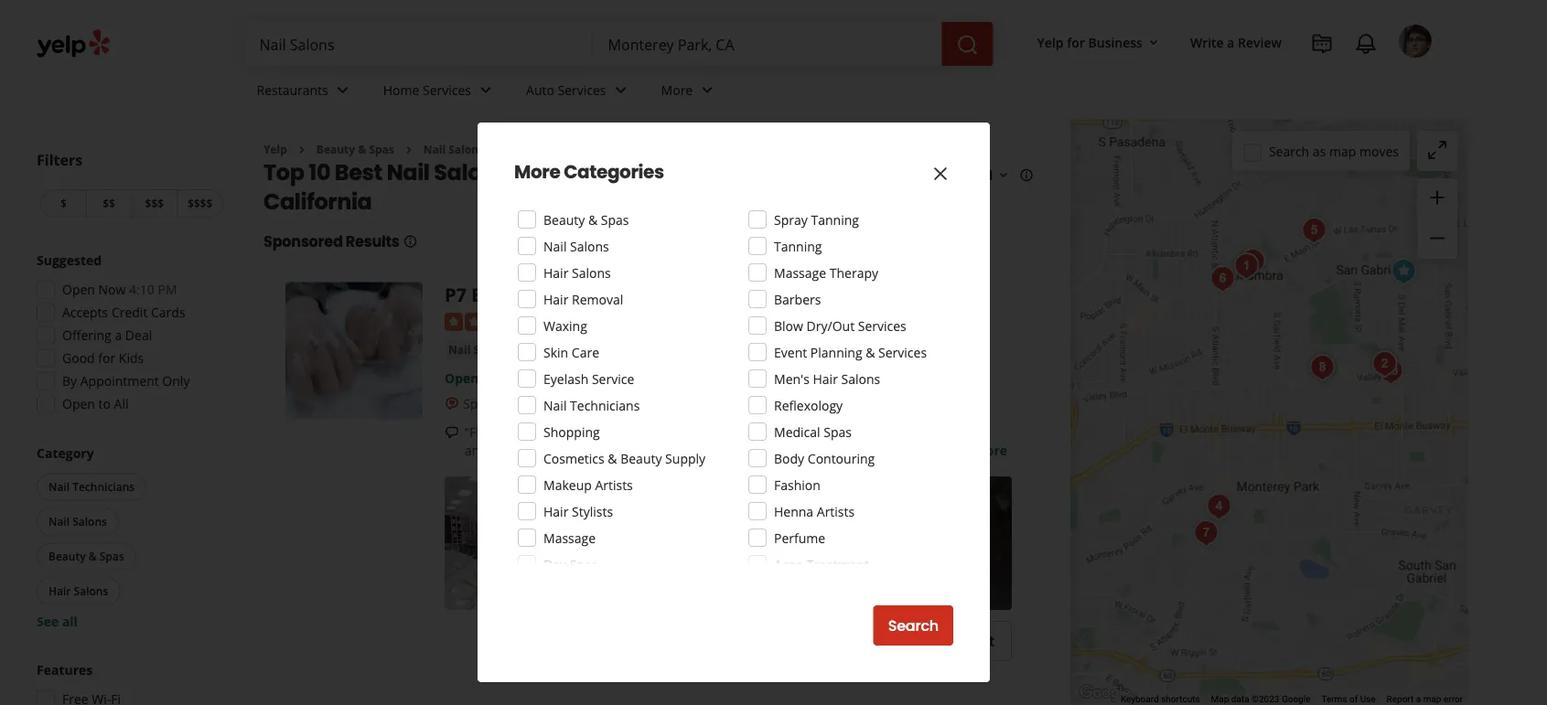 Task type: vqa. For each thing, say whether or not it's contained in the screenshot.
the a inside the Write a review link
no



Task type: describe. For each thing, give the bounding box(es) containing it.
nail salons up the beauty & spas button
[[48, 514, 107, 529]]

event planning & services
[[774, 344, 927, 361]]

so
[[491, 442, 505, 459]]

terms of use
[[1322, 694, 1376, 705]]

planning
[[811, 344, 863, 361]]

all
[[62, 613, 78, 630]]

salon
[[856, 442, 890, 459]]

near
[[512, 157, 565, 188]]

body contouring
[[774, 450, 875, 467]]

yelp for business
[[1037, 33, 1143, 51]]

waxing
[[544, 317, 587, 334]]

medical spas
[[774, 423, 852, 441]]

0 vertical spatial day
[[541, 282, 576, 307]]

& inside the beauty & spas button
[[88, 549, 97, 564]]

map region
[[1033, 81, 1501, 706]]

24 chevron down v2 image for more
[[697, 79, 719, 101]]

shopping
[[544, 423, 600, 441]]

see all
[[37, 613, 78, 630]]

men's hair salons
[[774, 370, 881, 388]]

offering
[[62, 327, 111, 344]]

nail salons right 16 chevron right v2 image
[[424, 142, 484, 157]]

map data ©2023 google
[[1211, 694, 1311, 705]]

0 vertical spatial nail salons link
[[424, 142, 484, 157]]

nail technicians inside button
[[48, 480, 135, 495]]

terms of use link
[[1322, 694, 1376, 705]]

spas left 16 chevron right v2 image
[[369, 142, 394, 157]]

hair up 4.4 link
[[544, 291, 569, 308]]

a for report
[[1416, 694, 1421, 705]]

category
[[37, 445, 94, 462]]

eyelash service
[[544, 370, 634, 388]]

have
[[539, 423, 568, 441]]

auto services
[[526, 81, 606, 98]]

medical
[[774, 423, 820, 441]]

search for search
[[888, 616, 939, 636]]

spa
[[581, 282, 614, 307]]

sponsored results
[[264, 231, 399, 252]]

kids
[[119, 350, 144, 367]]

4.4
[[551, 312, 569, 330]]

restaurants
[[257, 81, 328, 98]]

zoom out image
[[1427, 227, 1449, 249]]

a left nail
[[818, 442, 825, 459]]

search for search as map moves
[[1269, 143, 1310, 160]]

it
[[605, 442, 613, 459]]

$$ button
[[86, 189, 131, 217]]

zoom in image
[[1427, 187, 1449, 209]]

$$$$
[[188, 196, 213, 211]]

an
[[877, 631, 896, 652]]

24 chevron down v2 image for restaurants
[[332, 79, 354, 101]]

makes
[[616, 442, 655, 459]]

expand map image
[[1427, 139, 1449, 161]]

acne
[[774, 556, 803, 573]]

terms
[[1322, 694, 1347, 705]]

huge
[[669, 442, 699, 459]]

16 chevron right v2 image
[[402, 143, 416, 157]]

by appointment only
[[62, 372, 190, 390]]

it
[[754, 423, 762, 441]]

hair salons button
[[37, 578, 120, 605]]

group containing suggested
[[31, 251, 227, 419]]

trulycure image
[[1235, 243, 1272, 280]]

business
[[1088, 33, 1143, 51]]

nail salon
[[828, 442, 890, 459]]

technicians inside more categories dialog
[[570, 397, 640, 414]]

4:10
[[129, 281, 155, 298]]

intrend nail studio image
[[1386, 253, 1423, 290]]

filters
[[37, 150, 83, 170]]

2 horizontal spatial to
[[802, 442, 815, 459]]

spas down hair stylists
[[570, 556, 598, 573]]

care
[[572, 344, 599, 361]]

spray
[[774, 211, 808, 228]]

(317 reviews)
[[573, 312, 651, 330]]

"first
[[465, 423, 495, 441]]

$$$ button
[[131, 189, 177, 217]]

perfume
[[774, 529, 826, 547]]

& left 16 chevron right v2 image
[[358, 142, 366, 157]]

nail technicians inside more categories dialog
[[544, 397, 640, 414]]

map for error
[[1424, 694, 1442, 705]]

2 i from the left
[[684, 423, 688, 441]]

services right the planning
[[879, 344, 927, 361]]

0 horizontal spatial nail salons button
[[37, 508, 119, 536]]

open to all
[[62, 395, 129, 413]]

projects image
[[1311, 33, 1333, 55]]

top 10 best nail salons near monterey park, california
[[264, 157, 735, 217]]

could
[[691, 423, 724, 441]]

error
[[1444, 694, 1463, 705]]

reflexology
[[774, 397, 843, 414]]

6
[[766, 423, 773, 441]]

p7 beaute day spa link
[[445, 282, 614, 307]]

& down is...
[[608, 450, 617, 467]]

0 vertical spatial beauty & spas
[[316, 142, 394, 157]]

beauty & spas link
[[316, 142, 394, 157]]

open for open now 4:10 pm
[[62, 281, 95, 298]]

services left 24 chevron down v2 image
[[423, 81, 471, 98]]

best
[[335, 157, 382, 188]]

beauty down wow.
[[621, 450, 662, 467]]

0 vertical spatial to
[[98, 395, 111, 413]]

nail salons inside more categories dialog
[[544, 237, 609, 255]]

nail up have
[[544, 397, 567, 414]]

top
[[264, 157, 304, 188]]

1 vertical spatial tanning
[[774, 237, 822, 255]]

would.
[[819, 423, 859, 441]]

16 luxury v2 image
[[589, 397, 603, 411]]

cosmetology
[[774, 582, 852, 600]]

"first thing i have to say is... wow. if i could give it 6 stars, i would. this place is amazing and so are their chairs. it makes a huge difference going to a
[[465, 423, 987, 459]]

google image
[[1075, 682, 1136, 706]]

cosmetology schools
[[774, 582, 901, 600]]

see all button
[[37, 613, 78, 630]]

more for more categories
[[514, 159, 560, 185]]

massage for massage
[[544, 529, 596, 547]]

home services link
[[369, 66, 512, 119]]

treatment
[[807, 556, 869, 573]]

$$$
[[145, 196, 164, 211]]

good for kids
[[62, 350, 144, 367]]

google
[[1282, 694, 1311, 705]]

is
[[925, 423, 934, 441]]

makeup
[[544, 476, 592, 494]]

nail up the beauty & spas button
[[48, 514, 70, 529]]

open for open to all
[[62, 395, 95, 413]]



Task type: locate. For each thing, give the bounding box(es) containing it.
categories
[[564, 159, 664, 185]]

0 horizontal spatial appointment
[[80, 372, 159, 390]]

hair up see all
[[48, 584, 71, 599]]

nail salons link right 16 chevron right v2 image
[[424, 142, 484, 157]]

hair salons up 'all'
[[48, 584, 108, 599]]

appointment inside group
[[80, 372, 159, 390]]

& up hair salons button
[[88, 549, 97, 564]]

if
[[673, 423, 681, 441]]

hair inside button
[[48, 584, 71, 599]]

1 vertical spatial day
[[544, 556, 566, 573]]

day inside more categories dialog
[[544, 556, 566, 573]]

tick-tick time nails & spa image
[[1188, 515, 1225, 552]]

speaks
[[463, 395, 505, 412]]

report a map error link
[[1387, 694, 1463, 705]]

24 chevron down v2 image
[[332, 79, 354, 101], [610, 79, 632, 101], [697, 79, 719, 101]]

3 24 chevron down v2 image from the left
[[697, 79, 719, 101]]

1 vertical spatial yelp
[[264, 142, 287, 157]]

write a review link
[[1183, 26, 1289, 59]]

0 vertical spatial search
[[1269, 143, 1310, 160]]

credit
[[112, 304, 148, 321]]

1 horizontal spatial pm
[[541, 369, 560, 387]]

beauty up hair salons button
[[48, 549, 86, 564]]

notifications image
[[1355, 33, 1377, 55]]

1 vertical spatial search
[[888, 616, 939, 636]]

user actions element
[[1023, 23, 1458, 135]]

for inside group
[[98, 350, 116, 367]]

1 vertical spatial appointment
[[899, 631, 995, 652]]

beauty & spas down more categories
[[544, 211, 629, 228]]

pm for open now 4:10 pm
[[158, 281, 177, 298]]

nail
[[424, 142, 446, 157], [387, 157, 430, 188], [544, 237, 567, 255], [448, 342, 471, 357], [544, 397, 567, 414], [48, 480, 70, 495], [48, 514, 70, 529]]

pm up cards
[[158, 281, 177, 298]]

a for offering
[[115, 327, 122, 344]]

henna artists
[[774, 503, 855, 520]]

i right stars,
[[812, 423, 815, 441]]

group
[[1417, 178, 1458, 259], [31, 251, 227, 419], [33, 444, 227, 631]]

speaks mandarin
[[463, 395, 566, 412]]

16 speech v2 image
[[445, 425, 459, 440]]

write
[[1190, 33, 1224, 51]]

business categories element
[[242, 66, 1432, 119]]

going
[[766, 442, 799, 459]]

hair
[[544, 264, 569, 281], [544, 291, 569, 308], [813, 370, 838, 388], [544, 503, 569, 520], [48, 584, 71, 599]]

appointment right an
[[899, 631, 995, 652]]

1 horizontal spatial nail technicians
[[544, 397, 640, 414]]

hair down makeup
[[544, 503, 569, 520]]

1 horizontal spatial technicians
[[570, 397, 640, 414]]

removal
[[572, 291, 623, 308]]

24 chevron down v2 image
[[475, 79, 497, 101]]

a right report
[[1416, 694, 1421, 705]]

more left categories
[[514, 159, 560, 185]]

1 horizontal spatial i
[[684, 423, 688, 441]]

beauty & spas inside button
[[48, 549, 124, 564]]

0 horizontal spatial for
[[98, 350, 116, 367]]

yelp for yelp for business
[[1037, 33, 1064, 51]]

request an appointment
[[814, 631, 995, 652]]

spas inside button
[[99, 549, 124, 564]]

2 vertical spatial open
[[62, 395, 95, 413]]

pm right 7:30
[[541, 369, 560, 387]]

0 horizontal spatial i
[[532, 423, 536, 441]]

nail right best
[[387, 157, 430, 188]]

open up accepts
[[62, 281, 95, 298]]

1 vertical spatial pm
[[541, 369, 560, 387]]

1 i from the left
[[532, 423, 536, 441]]

search inside button
[[888, 616, 939, 636]]

1 horizontal spatial appointment
[[899, 631, 995, 652]]

p7
[[445, 282, 467, 307]]

spray tanning
[[774, 211, 859, 228]]

0 horizontal spatial 24 chevron down v2 image
[[332, 79, 354, 101]]

open now 4:10 pm
[[62, 281, 177, 298]]

a for write
[[1227, 33, 1235, 51]]

california
[[264, 186, 372, 217]]

day spas
[[544, 556, 598, 573]]

pm
[[158, 281, 177, 298], [541, 369, 560, 387]]

beaute
[[471, 282, 536, 307]]

16 info v2 image
[[403, 234, 418, 249]]

map for moves
[[1330, 143, 1356, 160]]

a right the write
[[1227, 33, 1235, 51]]

open down by on the left of the page
[[62, 395, 95, 413]]

service
[[592, 370, 634, 388]]

16 info v2 image
[[1019, 168, 1034, 183]]

to left all
[[98, 395, 111, 413]]

give
[[727, 423, 751, 441]]

0 vertical spatial hair salons
[[544, 264, 611, 281]]

1 24 chevron down v2 image from the left
[[332, 79, 354, 101]]

by
[[62, 372, 77, 390]]

therapy
[[830, 264, 879, 281]]

(317
[[573, 312, 598, 330]]

0 vertical spatial for
[[1067, 33, 1085, 51]]

stars,
[[776, 423, 808, 441]]

i right if at the bottom
[[684, 423, 688, 441]]

more inside business categories element
[[661, 81, 693, 98]]

1 horizontal spatial artists
[[817, 503, 855, 520]]

amazing
[[937, 423, 987, 441]]

home services
[[383, 81, 471, 98]]

spas down categories
[[601, 211, 629, 228]]

search down schools
[[888, 616, 939, 636]]

close image
[[930, 163, 952, 185]]

16 chevron right v2 image
[[295, 143, 309, 157]]

a down wow.
[[659, 442, 666, 459]]

pm for open until 7:30 pm
[[541, 369, 560, 387]]

yelp inside "button"
[[1037, 33, 1064, 51]]

mj nail island image
[[1304, 350, 1341, 386], [1304, 350, 1341, 386], [1373, 353, 1410, 390]]

julie & kenny nails image
[[1205, 261, 1241, 297]]

blow dry/out services
[[774, 317, 907, 334]]

1 vertical spatial map
[[1424, 694, 1442, 705]]

salons inside hair salons button
[[74, 584, 108, 599]]

massage up barbers
[[774, 264, 826, 281]]

0 horizontal spatial nail technicians
[[48, 480, 135, 495]]

map
[[1330, 143, 1356, 160], [1424, 694, 1442, 705]]

beauty & spas button
[[37, 543, 136, 571]]

24 chevron down v2 image right restaurants at left
[[332, 79, 354, 101]]

0 vertical spatial appointment
[[80, 372, 159, 390]]

more categories dialog
[[0, 0, 1547, 706]]

& down more categories
[[588, 211, 598, 228]]

beauty right 16 chevron right v2 icon
[[316, 142, 355, 157]]

&
[[358, 142, 366, 157], [588, 211, 598, 228], [866, 344, 875, 361], [608, 450, 617, 467], [88, 549, 97, 564]]

artists right henna on the bottom right of the page
[[817, 503, 855, 520]]

for for good
[[98, 350, 116, 367]]

keyboard shortcuts
[[1121, 694, 1200, 705]]

services inside "link"
[[558, 81, 606, 98]]

home
[[383, 81, 419, 98]]

0 horizontal spatial hair salons
[[48, 584, 108, 599]]

0 horizontal spatial map
[[1330, 143, 1356, 160]]

search image
[[957, 34, 979, 56]]

more inside dialog
[[514, 159, 560, 185]]

for inside "button"
[[1067, 33, 1085, 51]]

artists
[[595, 476, 633, 494], [817, 503, 855, 520]]

services up event planning & services
[[858, 317, 907, 334]]

nail technicians down category
[[48, 480, 135, 495]]

0 vertical spatial tanning
[[811, 211, 859, 228]]

features group
[[31, 661, 227, 706]]

16 speaks mandarin v2 image
[[445, 397, 459, 411]]

only
[[162, 372, 190, 390]]

accepts credit cards
[[62, 304, 185, 321]]

search left as
[[1269, 143, 1310, 160]]

yelp for yelp link at the left
[[264, 142, 287, 157]]

nail right 16 chevron right v2 image
[[424, 142, 446, 157]]

1 vertical spatial nail salons link
[[445, 340, 513, 359]]

0 horizontal spatial pm
[[158, 281, 177, 298]]

contouring
[[808, 450, 875, 467]]

0 vertical spatial more
[[661, 81, 693, 98]]

day up 4.4 link
[[541, 282, 576, 307]]

hair salons inside more categories dialog
[[544, 264, 611, 281]]

stylists
[[572, 503, 613, 520]]

more
[[974, 442, 1008, 459]]

nail up p7 beaute day spa
[[544, 237, 567, 255]]

tanning right spray
[[811, 211, 859, 228]]

supply
[[665, 450, 706, 467]]

1 horizontal spatial search
[[1269, 143, 1310, 160]]

map left error
[[1424, 694, 1442, 705]]

beauty & spas
[[316, 142, 394, 157], [544, 211, 629, 228], [48, 549, 124, 564]]

m2 nail lounge image
[[1229, 248, 1265, 285], [1229, 248, 1265, 285]]

beauty & spas up hair salons button
[[48, 549, 124, 564]]

hair salons up 'hair removal'
[[544, 264, 611, 281]]

0 horizontal spatial more
[[514, 159, 560, 185]]

0 horizontal spatial search
[[888, 616, 939, 636]]

their
[[531, 442, 559, 459]]

3 i from the left
[[812, 423, 815, 441]]

luxury
[[607, 395, 648, 412]]

miss han beauty & nail image
[[1367, 346, 1403, 383], [1367, 346, 1403, 383]]

more up 'park,'
[[661, 81, 693, 98]]

nail technicians
[[544, 397, 640, 414], [48, 480, 135, 495]]

24 chevron down v2 image inside more link
[[697, 79, 719, 101]]

yelp for business button
[[1030, 26, 1169, 59]]

beauty & spas left 16 chevron right v2 image
[[316, 142, 394, 157]]

to down medical spas
[[802, 442, 815, 459]]

search button
[[874, 606, 954, 646]]

nail salons button
[[445, 340, 513, 359], [37, 508, 119, 536]]

24 chevron down v2 image for auto services
[[610, 79, 632, 101]]

& right the planning
[[866, 344, 875, 361]]

nail down category
[[48, 480, 70, 495]]

1 horizontal spatial yelp
[[1037, 33, 1064, 51]]

1 horizontal spatial map
[[1424, 694, 1442, 705]]

nail inside top 10 best nail salons near monterey park, california
[[387, 157, 430, 188]]

appointment inside button
[[899, 631, 995, 652]]

0 horizontal spatial yelp
[[264, 142, 287, 157]]

a left deal at the top left of page
[[115, 327, 122, 344]]

yelp link
[[264, 142, 287, 157]]

2 horizontal spatial beauty & spas
[[544, 211, 629, 228]]

1 horizontal spatial 24 chevron down v2 image
[[610, 79, 632, 101]]

yelp left business
[[1037, 33, 1064, 51]]

1 vertical spatial nail salons button
[[37, 508, 119, 536]]

24 chevron down v2 image right auto services
[[610, 79, 632, 101]]

map right as
[[1330, 143, 1356, 160]]

None search field
[[245, 22, 997, 66]]

group containing category
[[33, 444, 227, 631]]

nail salons up spa
[[544, 237, 609, 255]]

1 horizontal spatial for
[[1067, 33, 1085, 51]]

0 vertical spatial map
[[1330, 143, 1356, 160]]

for down the offering a deal
[[98, 350, 116, 367]]

of
[[1350, 694, 1358, 705]]

0 vertical spatial artists
[[595, 476, 633, 494]]

nail down 4.4 star rating image
[[448, 342, 471, 357]]

0 vertical spatial massage
[[774, 264, 826, 281]]

open up 16 speaks mandarin v2 icon
[[445, 369, 479, 387]]

1 vertical spatial massage
[[544, 529, 596, 547]]

16 chevron down v2 image
[[1147, 35, 1161, 50]]

1 horizontal spatial hair salons
[[544, 264, 611, 281]]

open for open until 7:30 pm
[[445, 369, 479, 387]]

mpj nail spa image
[[1201, 489, 1238, 525]]

results
[[346, 231, 399, 252]]

day down hair stylists
[[544, 556, 566, 573]]

salons
[[449, 142, 484, 157], [434, 157, 508, 188], [570, 237, 609, 255], [572, 264, 611, 281], [474, 342, 509, 357], [841, 370, 881, 388], [72, 514, 107, 529], [74, 584, 108, 599]]

2 vertical spatial beauty & spas
[[48, 549, 124, 564]]

massage up day spas
[[544, 529, 596, 547]]

2 horizontal spatial i
[[812, 423, 815, 441]]

auto services link
[[512, 66, 647, 119]]

1 vertical spatial to
[[571, 423, 583, 441]]

nail salons button up the beauty & spas button
[[37, 508, 119, 536]]

more categories
[[514, 159, 664, 185]]

beauty down more categories
[[544, 211, 585, 228]]

0 horizontal spatial artists
[[595, 476, 633, 494]]

technicians inside button
[[72, 480, 135, 495]]

report
[[1387, 694, 1414, 705]]

1 horizontal spatial more
[[661, 81, 693, 98]]

1 horizontal spatial nail salons button
[[445, 340, 513, 359]]

write a review
[[1190, 33, 1282, 51]]

makeup artists
[[544, 476, 633, 494]]

$$
[[103, 196, 115, 211]]

0 horizontal spatial massage
[[544, 529, 596, 547]]

i left have
[[532, 423, 536, 441]]

24 chevron down v2 image inside auto services "link"
[[610, 79, 632, 101]]

open
[[62, 281, 95, 298], [445, 369, 479, 387], [62, 395, 95, 413]]

nail technicians down eyelash service
[[544, 397, 640, 414]]

0 vertical spatial nail technicians
[[544, 397, 640, 414]]

fashion
[[774, 476, 821, 494]]

spas up hair salons button
[[99, 549, 124, 564]]

men's
[[774, 370, 810, 388]]

tanning
[[811, 211, 859, 228], [774, 237, 822, 255]]

0 vertical spatial yelp
[[1037, 33, 1064, 51]]

to up chairs.
[[571, 423, 583, 441]]

nail technicians button
[[37, 474, 147, 501]]

all
[[114, 395, 129, 413]]

appointment up all
[[80, 372, 159, 390]]

1 vertical spatial for
[[98, 350, 116, 367]]

hair salons inside button
[[48, 584, 108, 599]]

1 vertical spatial nail technicians
[[48, 480, 135, 495]]

services right auto
[[558, 81, 606, 98]]

artists down cosmetics & beauty supply
[[595, 476, 633, 494]]

1 vertical spatial technicians
[[72, 480, 135, 495]]

24 chevron down v2 image inside restaurants link
[[332, 79, 354, 101]]

tanning down spray
[[774, 237, 822, 255]]

map
[[1211, 694, 1229, 705]]

2 24 chevron down v2 image from the left
[[610, 79, 632, 101]]

beauty inside button
[[48, 549, 86, 564]]

as
[[1313, 143, 1326, 160]]

1 horizontal spatial beauty & spas
[[316, 142, 394, 157]]

1 vertical spatial beauty & spas
[[544, 211, 629, 228]]

2 vertical spatial to
[[802, 442, 815, 459]]

more for more
[[661, 81, 693, 98]]

1 horizontal spatial massage
[[774, 264, 826, 281]]

4.4 star rating image
[[445, 313, 544, 331]]

p7 beaute day spa image
[[286, 282, 423, 419]]

restaurants link
[[242, 66, 369, 119]]

mandarin
[[508, 395, 566, 412]]

1 vertical spatial hair salons
[[48, 584, 108, 599]]

fashion nail studio image
[[1296, 212, 1333, 249]]

technicians down category
[[72, 480, 135, 495]]

henna
[[774, 503, 814, 520]]

friendly nails image
[[1236, 242, 1272, 278]]

0 vertical spatial pm
[[158, 281, 177, 298]]

salons inside top 10 best nail salons near monterey park, california
[[434, 157, 508, 188]]

nail salons button down 4.4 star rating image
[[445, 340, 513, 359]]

2 horizontal spatial 24 chevron down v2 image
[[697, 79, 719, 101]]

0 horizontal spatial beauty & spas
[[48, 549, 124, 564]]

artists for makeup artists
[[595, 476, 633, 494]]

1 vertical spatial artists
[[817, 503, 855, 520]]

moves
[[1360, 143, 1399, 160]]

0 horizontal spatial technicians
[[72, 480, 135, 495]]

yes nails & lashes image
[[1429, 184, 1466, 221]]

0 vertical spatial nail salons button
[[445, 340, 513, 359]]

see
[[37, 613, 59, 630]]

until
[[482, 369, 509, 387]]

massage for massage therapy
[[774, 264, 826, 281]]

0 vertical spatial open
[[62, 281, 95, 298]]

artists for henna artists
[[817, 503, 855, 520]]

data
[[1232, 694, 1250, 705]]

beauty & spas inside more categories dialog
[[544, 211, 629, 228]]

to
[[98, 395, 111, 413], [571, 423, 583, 441], [802, 442, 815, 459]]

pm inside group
[[158, 281, 177, 298]]

hair down the planning
[[813, 370, 838, 388]]

1 vertical spatial open
[[445, 369, 479, 387]]

hair up p7 beaute day spa
[[544, 264, 569, 281]]

7:30
[[512, 369, 538, 387]]

for left business
[[1067, 33, 1085, 51]]

for for yelp
[[1067, 33, 1085, 51]]

thing
[[498, 423, 529, 441]]

0 horizontal spatial to
[[98, 395, 111, 413]]

spas up nail
[[824, 423, 852, 441]]

nail salons down 4.4 star rating image
[[448, 342, 509, 357]]

request
[[814, 631, 873, 652]]

deal
[[125, 327, 152, 344]]

nail
[[828, 442, 852, 459]]

technicians down service
[[570, 397, 640, 414]]

0 vertical spatial technicians
[[570, 397, 640, 414]]

nail salons link down 4.4 star rating image
[[445, 340, 513, 359]]

1 horizontal spatial to
[[571, 423, 583, 441]]

say
[[587, 423, 606, 441]]

yelp left 16 chevron right v2 icon
[[264, 142, 287, 157]]

1 vertical spatial more
[[514, 159, 560, 185]]

24 chevron down v2 image up 'park,'
[[697, 79, 719, 101]]



